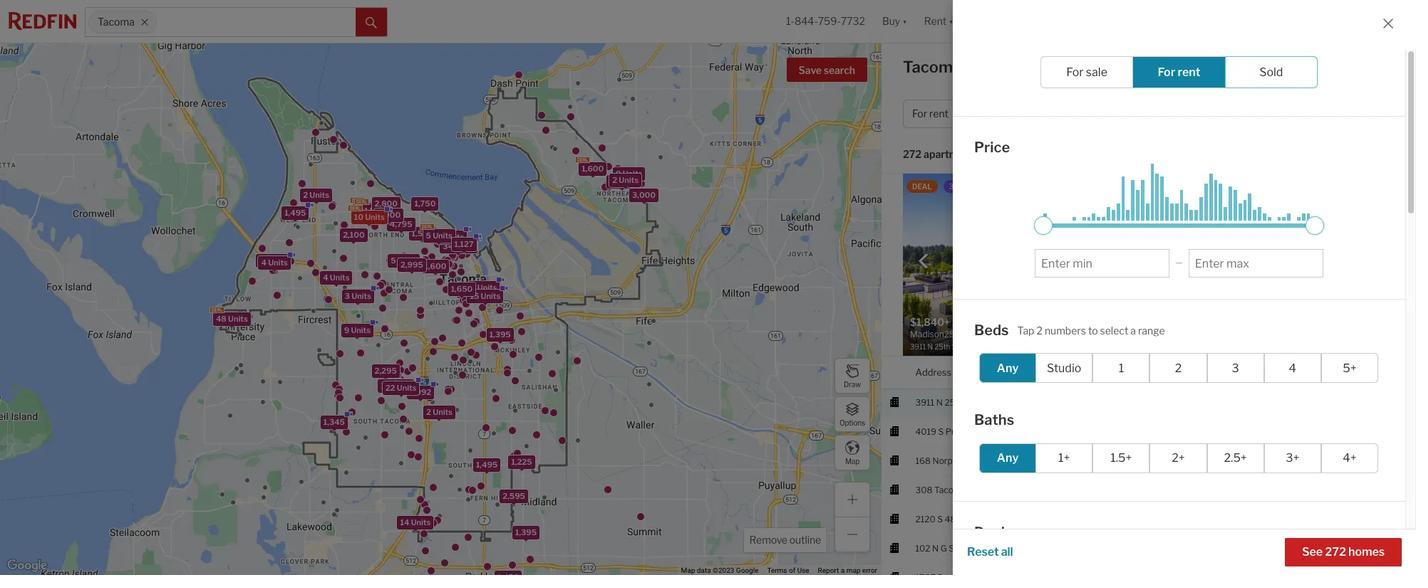 Task type: describe. For each thing, give the bounding box(es) containing it.
2,995
[[400, 260, 423, 270]]

0 vertical spatial 7 units
[[438, 232, 464, 242]]

0 horizontal spatial 272
[[903, 149, 922, 161]]

beds for beds button
[[1173, 367, 1195, 378]]

— for hoa
[[1247, 229, 1254, 239]]

$1,675+
[[1082, 456, 1114, 467]]

0 vertical spatial 3
[[356, 204, 361, 214]]

48th
[[945, 514, 964, 525]]

google
[[736, 567, 759, 575]]

3911
[[915, 397, 934, 408]]

apartments
[[965, 58, 1056, 76]]

1 horizontal spatial 5
[[390, 255, 396, 265]]

rent inside button
[[929, 108, 949, 120]]

3+ radio
[[1264, 444, 1321, 474]]

1 vertical spatial 4 units
[[323, 272, 349, 282]]

3+
[[1286, 452, 1299, 465]]

2+ radio
[[1150, 444, 1207, 474]]

0 horizontal spatial 5
[[258, 256, 263, 266]]

1 horizontal spatial rent
[[997, 149, 1017, 161]]

terms of use
[[767, 567, 809, 575]]

days for 100 days
[[1235, 210, 1254, 220]]

any for studio
[[997, 362, 1019, 375]]

s for 48th
[[937, 514, 943, 525]]

0 vertical spatial price button
[[982, 100, 1042, 128]]

numbers
[[1045, 325, 1086, 337]]

9 units
[[344, 325, 370, 335]]

3 inside 3 option
[[1232, 362, 1239, 375]]

— for $/sq. ft.
[[1247, 190, 1254, 201]]

redfin inside "button"
[[1330, 367, 1358, 378]]

1 vertical spatial favorite this home image
[[1380, 568, 1397, 576]]

1 vertical spatial s
[[985, 485, 990, 496]]

for for for rent checkbox
[[1158, 66, 1175, 79]]

filters
[[1283, 108, 1310, 120]]

1 horizontal spatial 1,495
[[476, 460, 497, 470]]

tacoma up any option
[[1010, 427, 1042, 437]]

&
[[960, 182, 966, 191]]

1 horizontal spatial 7 units
[[471, 283, 497, 293]]

report
[[818, 567, 839, 575]]

2,595
[[502, 491, 525, 501]]

0 vertical spatial 1,495
[[284, 208, 306, 218]]

0 horizontal spatial ave
[[968, 485, 983, 496]]

deal
[[912, 182, 932, 191]]

lot
[[1270, 210, 1284, 220]]

deals
[[974, 524, 1012, 541]]

100 days
[[1217, 210, 1254, 220]]

2 horizontal spatial 5 units
[[426, 231, 452, 241]]

759-
[[818, 15, 841, 27]]

address button
[[915, 357, 952, 389]]

1 horizontal spatial 5 units
[[390, 255, 417, 265]]

1 vertical spatial a
[[841, 567, 845, 575]]

2.5+
[[1224, 452, 1247, 465]]

for rent inside checkbox
[[1158, 66, 1200, 79]]

Any radio
[[979, 444, 1036, 474]]

0 horizontal spatial 14
[[381, 381, 390, 391]]

location
[[1010, 367, 1048, 378]]

102 n g st
[[915, 544, 957, 554]]

range
[[1138, 325, 1165, 337]]

8 units
[[615, 169, 642, 179]]

photo of 3911 n 25th st, tacoma, wa 98406 image
[[903, 174, 1149, 356]]

beds button
[[1173, 357, 1195, 389]]

all
[[1269, 108, 1281, 120]]

reset all button
[[967, 539, 1013, 567]]

days for 13 days
[[1327, 544, 1345, 554]]

0 horizontal spatial 3
[[344, 291, 350, 301]]

34
[[442, 241, 453, 251]]

22 units
[[385, 383, 416, 393]]

outline
[[789, 535, 821, 547]]

type
[[1088, 108, 1108, 120]]

844-
[[795, 15, 818, 27]]

0 vertical spatial 4
[[261, 257, 266, 267]]

size
[[1286, 210, 1302, 220]]

2 vertical spatial price
[[1082, 367, 1104, 378]]

0 vertical spatial ave
[[999, 427, 1014, 437]]

maximum price slider
[[1306, 216, 1324, 235]]

studio
[[1047, 362, 1081, 375]]

1 vertical spatial 14
[[400, 517, 409, 527]]

beds for beds / baths
[[1151, 108, 1174, 120]]

0 vertical spatial 3 units
[[356, 204, 382, 214]]

map region
[[0, 16, 1037, 576]]

982
[[1272, 544, 1288, 554]]

for for rent
[[981, 149, 995, 161]]

price inside "button"
[[991, 108, 1015, 120]]

puget
[[946, 427, 970, 437]]

546-982
[[1252, 544, 1288, 554]]

0 vertical spatial a
[[1131, 325, 1136, 337]]

all filters button
[[1243, 100, 1324, 128]]

For rent checkbox
[[1133, 56, 1226, 88]]

tacoma left remove tacoma image
[[98, 16, 135, 28]]

options
[[840, 419, 865, 427]]

1 horizontal spatial 7
[[471, 283, 475, 293]]

$/sq. ft.
[[1160, 190, 1192, 201]]

draw button
[[835, 358, 870, 394]]

22
[[385, 383, 395, 393]]

favorite button image
[[1121, 177, 1145, 202]]

for for rent
[[1059, 58, 1081, 76]]

3 checkbox
[[1207, 353, 1264, 383]]

1.5+ radio
[[1093, 444, 1150, 474]]

100
[[1217, 210, 1233, 220]]

1 vertical spatial 1,600
[[424, 261, 446, 271]]

rent inside checkbox
[[1178, 66, 1200, 79]]

/
[[1177, 108, 1180, 120]]

1,750
[[414, 199, 435, 209]]

1 vertical spatial 3 units
[[344, 291, 371, 301]]

sale
[[1086, 66, 1107, 79]]

1,345
[[323, 418, 345, 428]]

for inside button
[[912, 108, 927, 120]]

1 vertical spatial 14 units
[[400, 517, 430, 527]]

2 horizontal spatial 5
[[426, 231, 431, 241]]

0 horizontal spatial 5 units
[[258, 256, 285, 266]]

home type button
[[1048, 100, 1136, 128]]

2120 s 48th st
[[915, 514, 975, 525]]

on inside "button"
[[1315, 367, 1328, 378]]

any for 1+
[[997, 452, 1019, 465]]

34 units
[[442, 241, 474, 251]]

sq.ft. button
[[1252, 357, 1276, 389]]

map for map
[[845, 457, 860, 466]]

1 vertical spatial on redfin
[[1315, 367, 1358, 378]]

rent
[[1084, 58, 1120, 76]]

days for 7 days
[[1322, 456, 1341, 467]]

for rent inside button
[[912, 108, 949, 120]]

©2023
[[713, 567, 734, 575]]

tacoma apartments for rent
[[903, 58, 1120, 76]]

see 272 homes button
[[1285, 539, 1402, 567]]

1 vertical spatial baths
[[1212, 367, 1238, 378]]

for sale
[[1066, 66, 1107, 79]]

0 vertical spatial 4 units
[[261, 257, 287, 267]]

1,550
[[411, 229, 433, 239]]

Enter min text field
[[1041, 257, 1163, 270]]

see 272 homes
[[1302, 546, 1385, 559]]

0 vertical spatial 7
[[438, 232, 443, 242]]

15
[[470, 291, 479, 301]]

2 vertical spatial option group
[[979, 444, 1378, 474]]

location button
[[1010, 357, 1048, 389]]

25th
[[945, 397, 964, 408]]

draw
[[844, 380, 861, 389]]

0 horizontal spatial on
[[1160, 210, 1172, 220]]

2120
[[915, 514, 936, 525]]

1 horizontal spatial 1,600
[[581, 163, 603, 173]]

sold
[[1259, 66, 1283, 79]]

15 units
[[470, 291, 500, 301]]

map button
[[835, 435, 870, 471]]

hoa
[[1160, 229, 1179, 239]]



Task type: vqa. For each thing, say whether or not it's contained in the screenshot.
$2,200
no



Task type: locate. For each thing, give the bounding box(es) containing it.
1 horizontal spatial 14
[[400, 517, 409, 527]]

for inside option
[[1066, 66, 1084, 79]]

0 horizontal spatial for rent
[[912, 108, 949, 120]]

redfin
[[1174, 210, 1200, 220], [1330, 367, 1358, 378]]

11
[[360, 206, 368, 216]]

2 vertical spatial 7
[[1315, 456, 1320, 467]]

5+
[[1343, 362, 1357, 375]]

168
[[915, 456, 931, 467]]

days left 4+
[[1322, 456, 1341, 467]]

redfin down ft.
[[1174, 210, 1200, 220]]

5 units
[[426, 231, 452, 241], [390, 255, 417, 265], [258, 256, 285, 266]]

days right 100
[[1235, 210, 1254, 220]]

2 vertical spatial s
[[937, 514, 943, 525]]

ave
[[999, 427, 1014, 437], [968, 485, 983, 496]]

1 vertical spatial option group
[[979, 353, 1378, 383]]

546-
[[1252, 544, 1272, 554]]

1,495 left 1,225
[[476, 460, 497, 470]]

for inside checkbox
[[1158, 66, 1175, 79]]

any inside checkbox
[[997, 362, 1019, 375]]

s down ne
[[985, 485, 990, 496]]

on redfin button
[[1315, 357, 1358, 389]]

48 units
[[216, 314, 247, 324]]

save
[[799, 64, 822, 76]]

n for 3911
[[936, 397, 943, 408]]

0 vertical spatial on redfin
[[1160, 210, 1200, 220]]

3d & video tour
[[949, 182, 1012, 191]]

baths right /
[[1182, 108, 1209, 120]]

2.5+ radio
[[1207, 444, 1264, 474]]

price button
[[982, 100, 1042, 128], [1082, 357, 1104, 389]]

7
[[438, 232, 443, 242], [471, 283, 475, 293], [1315, 456, 1320, 467]]

map left the data
[[681, 567, 695, 575]]

7 right 3+ on the right bottom
[[1315, 456, 1320, 467]]

1 vertical spatial 4
[[323, 272, 328, 282]]

1 checkbox
[[1093, 353, 1150, 383]]

n left the 25th
[[936, 397, 943, 408]]

select
[[1100, 325, 1128, 337]]

Enter max text field
[[1195, 257, 1317, 270]]

7 down 34 units
[[471, 283, 475, 293]]

1 vertical spatial 7
[[471, 283, 475, 293]]

s for puget
[[938, 427, 944, 437]]

all
[[1001, 546, 1013, 559]]

days right 13
[[1327, 544, 1345, 554]]

ave down way on the right of the page
[[968, 485, 983, 496]]

s left 48th
[[937, 514, 943, 525]]

error
[[862, 567, 877, 575]]

308
[[915, 485, 932, 496]]

1 horizontal spatial 1,395
[[515, 528, 536, 538]]

1 horizontal spatial price button
[[1082, 357, 1104, 389]]

0 horizontal spatial redfin
[[1174, 210, 1200, 220]]

on redfin
[[1160, 210, 1200, 220], [1315, 367, 1358, 378]]

beds
[[1151, 108, 1174, 120], [974, 322, 1009, 339], [1173, 367, 1195, 378]]

168 norpoint way ne
[[915, 456, 1001, 467]]

1 vertical spatial days
[[1322, 456, 1341, 467]]

4 units
[[261, 257, 287, 267], [323, 272, 349, 282]]

1 any from the top
[[997, 362, 1019, 375]]

0 vertical spatial any
[[997, 362, 1019, 375]]

2 any from the top
[[997, 452, 1019, 465]]

0 vertical spatial 1,395
[[489, 330, 510, 340]]

g
[[941, 544, 947, 554]]

1 horizontal spatial for
[[1066, 66, 1084, 79]]

price button left 1
[[1082, 357, 1104, 389]]

for up 3d & video tour
[[981, 149, 995, 161]]

map for map data ©2023 google
[[681, 567, 695, 575]]

of
[[789, 567, 795, 575]]

1 vertical spatial for rent
[[912, 108, 949, 120]]

favorite this home image
[[1380, 539, 1397, 556]]

home type
[[1057, 108, 1108, 120]]

for for for sale option at the right top
[[1066, 66, 1084, 79]]

tacoma right 308
[[934, 485, 966, 496]]

1 vertical spatial for
[[981, 149, 995, 161]]

3
[[356, 204, 361, 214], [344, 291, 350, 301], [1232, 362, 1239, 375]]

1 horizontal spatial for rent
[[1158, 66, 1200, 79]]

for left sale
[[1066, 66, 1084, 79]]

1 vertical spatial beds
[[974, 322, 1009, 339]]

0 horizontal spatial on redfin
[[1160, 210, 1200, 220]]

on
[[1160, 210, 1172, 220], [1315, 367, 1328, 378]]

272 inside see 272 homes button
[[1325, 546, 1346, 559]]

s right 4019
[[938, 427, 944, 437]]

apartments
[[924, 149, 979, 161]]

beds inside button
[[1151, 108, 1174, 120]]

rent up beds / baths button
[[1178, 66, 1200, 79]]

7 units right 1,550
[[438, 232, 464, 242]]

272 up deal on the right top of page
[[903, 149, 922, 161]]

$/sq.
[[1160, 190, 1181, 201]]

1 horizontal spatial 4
[[323, 272, 328, 282]]

for
[[1059, 58, 1081, 76], [981, 149, 995, 161]]

a
[[1131, 325, 1136, 337], [841, 567, 845, 575]]

— down 100 days
[[1247, 229, 1254, 239]]

1 vertical spatial st
[[966, 514, 975, 525]]

1-844-759-7732 link
[[786, 15, 865, 27]]

0 vertical spatial for
[[1059, 58, 1081, 76]]

ave right sound
[[999, 427, 1014, 437]]

1 horizontal spatial on redfin
[[1315, 367, 1358, 378]]

price button down the tacoma apartments for rent
[[982, 100, 1042, 128]]

tacoma down deals
[[1010, 544, 1042, 554]]

2 vertical spatial days
[[1327, 544, 1345, 554]]

Studio checkbox
[[1036, 353, 1093, 383]]

14
[[381, 381, 390, 391], [400, 517, 409, 527]]

272 right 13
[[1325, 546, 1346, 559]]

2 vertical spatial baths
[[974, 412, 1014, 429]]

google image
[[4, 557, 51, 576]]

beds / baths button
[[1141, 100, 1237, 128]]

1.5+
[[1111, 452, 1132, 465]]

0 vertical spatial 1,600
[[581, 163, 603, 173]]

baths right puget
[[974, 412, 1014, 429]]

map data ©2023 google
[[681, 567, 759, 575]]

tacoma up for rent button
[[903, 58, 962, 76]]

sound
[[972, 427, 997, 437]]

1 vertical spatial 1,495
[[476, 460, 497, 470]]

1,395 down 2,595
[[515, 528, 536, 538]]

option group containing for sale
[[1041, 56, 1318, 88]]

2 checkbox
[[1150, 353, 1207, 383]]

900
[[1252, 456, 1269, 467]]

For sale checkbox
[[1041, 56, 1133, 88]]

st right 48th
[[966, 514, 975, 525]]

1 horizontal spatial baths
[[1182, 108, 1209, 120]]

13 days
[[1315, 544, 1345, 554]]

1 horizontal spatial 4 units
[[323, 272, 349, 282]]

2 horizontal spatial for
[[1158, 66, 1175, 79]]

1 horizontal spatial 3
[[356, 204, 361, 214]]

st for 3911 n 25th st
[[965, 397, 974, 408]]

a left range
[[1131, 325, 1136, 337]]

on left '5+'
[[1315, 367, 1328, 378]]

beds left tap
[[974, 322, 1009, 339]]

2 vertical spatial st
[[949, 544, 957, 554]]

remove outline button
[[744, 529, 826, 553]]

5+ checkbox
[[1321, 353, 1378, 383]]

use
[[797, 567, 809, 575]]

308 tacoma ave s
[[915, 485, 990, 496]]

7 units down 1,127
[[471, 283, 497, 293]]

1 vertical spatial rent
[[929, 108, 949, 120]]

rent up apartments
[[929, 108, 949, 120]]

on up hoa
[[1160, 210, 1172, 220]]

1 horizontal spatial favorite this home image
[[1380, 568, 1397, 576]]

baths left sq.ft.
[[1212, 367, 1238, 378]]

1+
[[1058, 452, 1070, 465]]

0 vertical spatial 14
[[381, 381, 390, 391]]

1+ radio
[[1036, 444, 1093, 474]]

7 right 1,550
[[438, 232, 443, 242]]

7732
[[841, 15, 865, 27]]

n
[[936, 397, 943, 408], [932, 544, 939, 554]]

2 vertical spatial rent
[[997, 149, 1017, 161]]

0 vertical spatial rent
[[1178, 66, 1200, 79]]

0 vertical spatial for rent
[[1158, 66, 1200, 79]]

for rent up /
[[1158, 66, 1200, 79]]

any down tap
[[997, 362, 1019, 375]]

1,992
[[410, 387, 431, 397]]

home
[[1057, 108, 1085, 120]]

13
[[1315, 544, 1325, 554]]

272 apartments for rent
[[903, 149, 1017, 161]]

1 vertical spatial price
[[974, 139, 1010, 156]]

0 vertical spatial n
[[936, 397, 943, 408]]

1,495 left 10
[[284, 208, 306, 218]]

favorite this home image
[[1159, 331, 1176, 348], [1380, 568, 1397, 576]]

0 horizontal spatial 1,495
[[284, 208, 306, 218]]

remove tacoma image
[[141, 18, 149, 26]]

save search button
[[786, 58, 867, 82]]

1 horizontal spatial for
[[1059, 58, 1081, 76]]

7 days
[[1315, 456, 1341, 467]]

1,600
[[581, 163, 603, 173], [424, 261, 446, 271]]

st for 102 n g st
[[949, 544, 957, 554]]

minimum price slider
[[1034, 216, 1053, 235]]

option group
[[1041, 56, 1318, 88], [979, 353, 1378, 383], [979, 444, 1378, 474]]

for rent up apartments
[[912, 108, 949, 120]]

options button
[[835, 397, 870, 433]]

rent up tour
[[997, 149, 1017, 161]]

0 horizontal spatial 7 units
[[438, 232, 464, 242]]

$1,675+ /mo
[[1082, 456, 1131, 467]]

2 vertical spatial 4
[[1289, 362, 1296, 375]]

for up beds / baths
[[1158, 66, 1175, 79]]

favorite this home image down favorite this home image
[[1380, 568, 1397, 576]]

1,600 down 34
[[424, 261, 446, 271]]

favorite this home image up 2 option
[[1159, 331, 1176, 348]]

2+
[[1172, 452, 1185, 465]]

1 vertical spatial 272
[[1325, 546, 1346, 559]]

2,100
[[343, 230, 364, 240]]

reset all
[[967, 546, 1013, 559]]

0 vertical spatial 272
[[903, 149, 922, 161]]

272
[[903, 149, 922, 161], [1325, 546, 1346, 559]]

0 vertical spatial 14 units
[[381, 381, 411, 391]]

st right g
[[949, 544, 957, 554]]

tacoma right ne
[[1010, 456, 1042, 467]]

any right way on the right of the page
[[997, 452, 1019, 465]]

for up apartments
[[912, 108, 927, 120]]

0 vertical spatial redfin
[[1174, 210, 1200, 220]]

for rent
[[1158, 66, 1200, 79], [912, 108, 949, 120]]

0 horizontal spatial map
[[681, 567, 695, 575]]

1 horizontal spatial 272
[[1325, 546, 1346, 559]]

map down options
[[845, 457, 860, 466]]

0 vertical spatial s
[[938, 427, 944, 437]]

2 horizontal spatial rent
[[1178, 66, 1200, 79]]

previous button image
[[917, 254, 931, 268]]

Any checkbox
[[979, 353, 1036, 383]]

submit search image
[[366, 17, 377, 28]]

data
[[697, 567, 711, 575]]

3d
[[949, 182, 959, 191]]

3,900
[[377, 210, 400, 220]]

1 vertical spatial ave
[[968, 485, 983, 496]]

4+
[[1343, 452, 1357, 465]]

4 inside checkbox
[[1289, 362, 1296, 375]]

beds left /
[[1151, 108, 1174, 120]]

map inside button
[[845, 457, 860, 466]]

— down hoa
[[1175, 257, 1183, 268]]

0 vertical spatial favorite this home image
[[1159, 331, 1176, 348]]

3 up the 9
[[344, 291, 350, 301]]

None search field
[[157, 8, 356, 36]]

2 inside option
[[1175, 362, 1182, 375]]

0 horizontal spatial 1,600
[[424, 261, 446, 271]]

report a map error link
[[818, 567, 877, 575]]

14 units
[[381, 381, 411, 391], [400, 517, 430, 527]]

beds left the baths 'button'
[[1173, 367, 1195, 378]]

— up 100 days
[[1247, 190, 1254, 201]]

4 checkbox
[[1264, 353, 1321, 383]]

1,225
[[511, 457, 532, 467]]

st for 2120 s 48th st
[[966, 514, 975, 525]]

2 vertical spatial —
[[1175, 257, 1183, 268]]

2 vertical spatial 3
[[1232, 362, 1239, 375]]

1 vertical spatial 3
[[344, 291, 350, 301]]

0 horizontal spatial favorite this home image
[[1159, 331, 1176, 348]]

1,395 down 15 units
[[489, 330, 510, 340]]

0 horizontal spatial baths
[[974, 412, 1014, 429]]

1 vertical spatial map
[[681, 567, 695, 575]]

10 units
[[354, 212, 384, 222]]

1 vertical spatial —
[[1247, 229, 1254, 239]]

102
[[915, 544, 930, 554]]

favorite button checkbox
[[1121, 177, 1145, 202]]

0 horizontal spatial 7
[[438, 232, 443, 242]]

3 left sq.ft.
[[1232, 362, 1239, 375]]

ne
[[989, 456, 1001, 467]]

video
[[968, 182, 990, 191]]

st right the 25th
[[965, 397, 974, 408]]

any inside option
[[997, 452, 1019, 465]]

terms
[[767, 567, 787, 575]]

for
[[1066, 66, 1084, 79], [1158, 66, 1175, 79], [912, 108, 927, 120]]

n for 102
[[932, 544, 939, 554]]

1 horizontal spatial redfin
[[1330, 367, 1358, 378]]

n left g
[[932, 544, 939, 554]]

Sold checkbox
[[1225, 56, 1318, 88]]

price down apartments
[[991, 108, 1015, 120]]

0 horizontal spatial price button
[[982, 100, 1042, 128]]

2 vertical spatial beds
[[1173, 367, 1195, 378]]

price up tour
[[974, 139, 1010, 156]]

redfin right 4 checkbox at the right of page
[[1330, 367, 1358, 378]]

4+ radio
[[1321, 444, 1378, 474]]

1 vertical spatial redfin
[[1330, 367, 1358, 378]]

2 horizontal spatial 7
[[1315, 456, 1320, 467]]

1 vertical spatial price button
[[1082, 357, 1104, 389]]

status
[[1270, 229, 1296, 239]]

1,600 left 8
[[581, 163, 603, 173]]

baths inside button
[[1182, 108, 1209, 120]]

0 vertical spatial map
[[845, 457, 860, 466]]

a left map
[[841, 567, 845, 575]]

3 up 2,100 in the left top of the page
[[356, 204, 361, 214]]

address
[[915, 367, 952, 378]]

s
[[938, 427, 944, 437], [985, 485, 990, 496], [937, 514, 943, 525]]

1
[[1119, 362, 1124, 375]]

price left 1
[[1082, 367, 1104, 378]]

remove outline
[[749, 535, 821, 547]]

tour
[[992, 182, 1012, 191]]

1 horizontal spatial ave
[[999, 427, 1014, 437]]

0 vertical spatial st
[[965, 397, 974, 408]]

for left sale
[[1059, 58, 1081, 76]]



